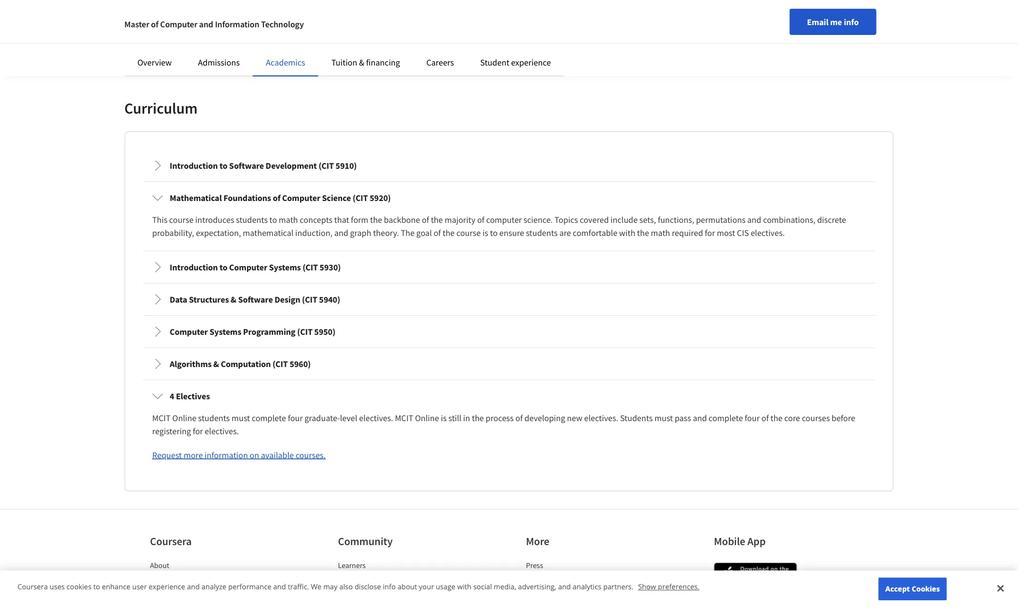 Task type: vqa. For each thing, say whether or not it's contained in the screenshot.
"NOT"
no



Task type: locate. For each thing, give the bounding box(es) containing it.
(cit left 5940)
[[302, 294, 318, 305]]

0 vertical spatial coursera
[[150, 535, 192, 549]]

1 horizontal spatial with
[[620, 228, 636, 238]]

0 vertical spatial for
[[705, 228, 716, 238]]

and right pass
[[693, 413, 707, 424]]

& right algorithms
[[213, 359, 219, 370]]

1 horizontal spatial four
[[745, 413, 760, 424]]

of right foundations
[[273, 193, 281, 203]]

1 list from the left
[[150, 561, 243, 610]]

probability,
[[152, 228, 194, 238]]

the down sets,
[[638, 228, 650, 238]]

four left graduate- in the left of the page
[[288, 413, 303, 424]]

students down science.
[[526, 228, 558, 238]]

new
[[567, 413, 583, 424]]

introduction to computer systems (cit 5930)
[[170, 262, 341, 273]]

and down that
[[334, 228, 349, 238]]

must left pass
[[655, 413, 673, 424]]

usage
[[436, 582, 456, 592]]

electives
[[176, 391, 210, 402]]

of inside dropdown button
[[273, 193, 281, 203]]

and up careers list item
[[187, 582, 200, 592]]

mcit online students must complete four graduate-level electives. mcit online is still in the process of developing new electives. students must pass and complete four of the core courses before registering for electives.
[[152, 413, 856, 437]]

0 vertical spatial introduction
[[170, 160, 218, 171]]

5920)
[[370, 193, 391, 203]]

electives. right cis
[[751, 228, 785, 238]]

list containing about
[[150, 561, 243, 610]]

online up 'registering'
[[172, 413, 196, 424]]

for left most
[[705, 228, 716, 238]]

1 horizontal spatial for
[[705, 228, 716, 238]]

with inside this course introduces students to math concepts that form the backbone of the majority of computer science. topics covered include sets, functions, permutations and combinations, discrete probability, expectation, mathematical induction, and graph theory. the goal of the course is to ensure students are comfortable with the math required for most cis electives.
[[620, 228, 636, 238]]

computer right master
[[160, 19, 198, 30]]

computer up data structures & software design (cit 5940)
[[229, 262, 268, 273]]

list containing learners
[[338, 561, 431, 610]]

combinations,
[[764, 214, 816, 225]]

disclose
[[355, 582, 381, 592]]

data structures & software design (cit 5940) button
[[144, 284, 875, 315]]

information
[[205, 450, 248, 461]]

info right me
[[844, 16, 859, 27]]

1 vertical spatial with
[[458, 582, 472, 592]]

0 horizontal spatial with
[[458, 582, 472, 592]]

students up mathematical
[[236, 214, 268, 225]]

coursera inside privacy alert dialog
[[17, 582, 48, 592]]

tuition & financing
[[332, 57, 400, 68]]

four left core
[[745, 413, 760, 424]]

of left core
[[762, 413, 769, 424]]

1 horizontal spatial experience
[[511, 57, 551, 68]]

(cit inside mathematical foundations of computer science (cit 5920) dropdown button
[[353, 193, 368, 203]]

2 introduction from the top
[[170, 262, 218, 273]]

mobile
[[714, 535, 746, 549]]

with left social
[[458, 582, 472, 592]]

mcit up 'registering'
[[152, 413, 171, 424]]

(cit left 5950)
[[297, 326, 313, 337]]

terms
[[526, 583, 546, 593]]

complete right pass
[[709, 413, 743, 424]]

(cit inside algorithms & computation (cit 5960) dropdown button
[[273, 359, 288, 370]]

and left traffic.
[[273, 582, 286, 592]]

info inside privacy alert dialog
[[383, 582, 396, 592]]

computer
[[487, 214, 522, 225]]

online left still
[[415, 413, 439, 424]]

complete up available
[[252, 413, 286, 424]]

1 horizontal spatial students
[[236, 214, 268, 225]]

4 electives button
[[144, 381, 875, 412]]

2 online from the left
[[415, 413, 439, 424]]

1 vertical spatial for
[[193, 426, 203, 437]]

mathematical
[[170, 193, 222, 203]]

careers link
[[427, 57, 454, 68]]

comfortable
[[573, 228, 618, 238]]

course
[[169, 214, 194, 225], [457, 228, 481, 238]]

0 vertical spatial with
[[620, 228, 636, 238]]

coursera up the 'about' link
[[150, 535, 192, 549]]

1 introduction from the top
[[170, 160, 218, 171]]

is
[[483, 228, 489, 238], [441, 413, 447, 424]]

careers inside leadership careers
[[150, 594, 174, 604]]

academics
[[266, 57, 305, 68]]

course down the majority
[[457, 228, 481, 238]]

1 vertical spatial info
[[383, 582, 396, 592]]

information
[[215, 19, 260, 30]]

for inside this course introduces students to math concepts that form the backbone of the majority of computer science. topics covered include sets, functions, permutations and combinations, discrete probability, expectation, mathematical induction, and graph theory. the goal of the course is to ensure students are comfortable with the math required for most cis electives.
[[705, 228, 716, 238]]

1 four from the left
[[288, 413, 303, 424]]

introduction up the mathematical
[[170, 160, 218, 171]]

experience down the 'about' link
[[149, 582, 185, 592]]

courses
[[802, 413, 830, 424]]

1 vertical spatial systems
[[210, 326, 242, 337]]

mcit left still
[[395, 413, 414, 424]]

list for more
[[526, 561, 619, 610]]

list containing press
[[526, 561, 619, 610]]

2 mcit from the left
[[395, 413, 414, 424]]

online
[[172, 413, 196, 424], [415, 413, 439, 424]]

electives. up information
[[205, 426, 239, 437]]

introduction for introduction to computer systems (cit 5930)
[[170, 262, 218, 273]]

1 vertical spatial course
[[457, 228, 481, 238]]

admissions link
[[198, 57, 240, 68]]

introduces
[[195, 214, 234, 225]]

1 vertical spatial is
[[441, 413, 447, 424]]

systems up design
[[269, 262, 301, 273]]

5950)
[[314, 326, 336, 337]]

with down include
[[620, 228, 636, 238]]

about
[[398, 582, 417, 592]]

1 horizontal spatial course
[[457, 228, 481, 238]]

coursera for coursera
[[150, 535, 192, 549]]

1 horizontal spatial must
[[655, 413, 673, 424]]

uses
[[50, 582, 65, 592]]

of right process at bottom
[[516, 413, 523, 424]]

students down electives in the left of the page
[[198, 413, 230, 424]]

translators
[[338, 594, 374, 604]]

0 horizontal spatial systems
[[210, 326, 242, 337]]

process
[[486, 413, 514, 424]]

privacy alert dialog
[[0, 571, 1019, 610]]

list item
[[526, 593, 619, 604]]

math down mathematical foundations of computer science (cit 5920)
[[279, 214, 298, 225]]

press
[[526, 561, 543, 571]]

systems up algorithms & computation (cit 5960)
[[210, 326, 242, 337]]

graph
[[350, 228, 372, 238]]

(cit left 5930)
[[303, 262, 318, 273]]

science
[[322, 193, 351, 203]]

computation
[[221, 359, 271, 370]]

the down the majority
[[443, 228, 455, 238]]

software left design
[[238, 294, 273, 305]]

advertising,
[[518, 582, 557, 592]]

before
[[832, 413, 856, 424]]

is inside the mcit online students must complete four graduate-level electives. mcit online is still in the process of developing new electives. students must pass and complete four of the core courses before registering for electives.
[[441, 413, 447, 424]]

computer up algorithms
[[170, 326, 208, 337]]

developing
[[525, 413, 566, 424]]

mcit
[[152, 413, 171, 424], [395, 413, 414, 424]]

ensure
[[500, 228, 525, 238]]

to inside privacy alert dialog
[[93, 582, 100, 592]]

0 vertical spatial is
[[483, 228, 489, 238]]

2 horizontal spatial list
[[526, 561, 619, 610]]

1 horizontal spatial list
[[338, 561, 431, 610]]

introduction up structures
[[170, 262, 218, 273]]

0 horizontal spatial complete
[[252, 413, 286, 424]]

0 vertical spatial course
[[169, 214, 194, 225]]

to right cookies
[[93, 582, 100, 592]]

careers left student
[[427, 57, 454, 68]]

systems inside dropdown button
[[269, 262, 301, 273]]

0 vertical spatial &
[[359, 57, 365, 68]]

1 horizontal spatial online
[[415, 413, 439, 424]]

(cit left 5910)
[[319, 160, 334, 171]]

academics link
[[266, 57, 305, 68]]

math down sets,
[[651, 228, 671, 238]]

0 horizontal spatial mcit
[[152, 413, 171, 424]]

2 four from the left
[[745, 413, 760, 424]]

0 horizontal spatial careers
[[150, 594, 174, 604]]

is inside this course introduces students to math concepts that form the backbone of the majority of computer science. topics covered include sets, functions, permutations and combinations, discrete probability, expectation, mathematical induction, and graph theory. the goal of the course is to ensure students are comfortable with the math required for most cis electives.
[[483, 228, 489, 238]]

(cit left 5960)
[[273, 359, 288, 370]]

computer up concepts
[[282, 193, 321, 203]]

translators list item
[[338, 593, 431, 604]]

beta
[[338, 583, 353, 593]]

1 vertical spatial coursera
[[17, 582, 48, 592]]

0 vertical spatial info
[[844, 16, 859, 27]]

1 online from the left
[[172, 413, 196, 424]]

algorithms & computation (cit 5960)
[[170, 359, 311, 370]]

2 horizontal spatial students
[[526, 228, 558, 238]]

(cit
[[319, 160, 334, 171], [353, 193, 368, 203], [303, 262, 318, 273], [302, 294, 318, 305], [297, 326, 313, 337], [273, 359, 288, 370]]

foundations
[[224, 193, 271, 203]]

list
[[150, 561, 243, 610], [338, 561, 431, 610], [526, 561, 619, 610]]

for up more
[[193, 426, 203, 437]]

must up request more information on available courses. link
[[232, 413, 250, 424]]

0 horizontal spatial students
[[198, 413, 230, 424]]

2 must from the left
[[655, 413, 673, 424]]

1 vertical spatial experience
[[149, 582, 185, 592]]

5910)
[[336, 160, 357, 171]]

programming
[[243, 326, 296, 337]]

0 horizontal spatial list
[[150, 561, 243, 610]]

0 horizontal spatial experience
[[149, 582, 185, 592]]

2 vertical spatial &
[[213, 359, 219, 370]]

goal
[[417, 228, 432, 238]]

1 vertical spatial &
[[231, 294, 237, 305]]

experience
[[511, 57, 551, 68], [149, 582, 185, 592]]

software up foundations
[[229, 160, 264, 171]]

(cit inside data structures & software design (cit 5940) dropdown button
[[302, 294, 318, 305]]

systems
[[269, 262, 301, 273], [210, 326, 242, 337]]

computer inside computer systems programming (cit 5950) 'dropdown button'
[[170, 326, 208, 337]]

available
[[261, 450, 294, 461]]

careers down leadership
[[150, 594, 174, 604]]

email
[[808, 16, 829, 27]]

experience right student
[[511, 57, 551, 68]]

(cit inside computer systems programming (cit 5950) 'dropdown button'
[[297, 326, 313, 337]]

0 horizontal spatial &
[[213, 359, 219, 370]]

0 horizontal spatial is
[[441, 413, 447, 424]]

1 horizontal spatial complete
[[709, 413, 743, 424]]

1 horizontal spatial info
[[844, 16, 859, 27]]

design
[[275, 294, 300, 305]]

coursera for coursera uses cookies to enhance user experience and analyze performance and traffic. we may also disclose info about your usage with social media, advertising, and analytics partners. show preferences.
[[17, 582, 48, 592]]

the right "in" on the left
[[472, 413, 484, 424]]

computer
[[160, 19, 198, 30], [282, 193, 321, 203], [229, 262, 268, 273], [170, 326, 208, 337]]

1 vertical spatial introduction
[[170, 262, 218, 273]]

0 vertical spatial experience
[[511, 57, 551, 68]]

2 complete from the left
[[709, 413, 743, 424]]

software
[[229, 160, 264, 171], [238, 294, 273, 305]]

leadership link
[[150, 583, 185, 593]]

0 horizontal spatial four
[[288, 413, 303, 424]]

0 horizontal spatial for
[[193, 426, 203, 437]]

info up translators list item
[[383, 582, 396, 592]]

0 horizontal spatial online
[[172, 413, 196, 424]]

0 vertical spatial math
[[279, 214, 298, 225]]

0 horizontal spatial info
[[383, 582, 396, 592]]

overview link
[[138, 57, 172, 68]]

introduction to computer systems (cit 5930) button
[[144, 252, 875, 283]]

0 vertical spatial careers
[[427, 57, 454, 68]]

financing
[[366, 57, 400, 68]]

(cit left 5920)
[[353, 193, 368, 203]]

to up foundations
[[220, 160, 228, 171]]

3 list from the left
[[526, 561, 619, 610]]

of
[[151, 19, 159, 30], [273, 193, 281, 203], [422, 214, 429, 225], [477, 214, 485, 225], [434, 228, 441, 238], [516, 413, 523, 424], [762, 413, 769, 424]]

and left information
[[199, 19, 213, 30]]

concepts
[[300, 214, 333, 225]]

is left still
[[441, 413, 447, 424]]

1 complete from the left
[[252, 413, 286, 424]]

1 horizontal spatial is
[[483, 228, 489, 238]]

coursera left 'uses'
[[17, 582, 48, 592]]

0 vertical spatial systems
[[269, 262, 301, 273]]

2 vertical spatial students
[[198, 413, 230, 424]]

1 vertical spatial math
[[651, 228, 671, 238]]

& right structures
[[231, 294, 237, 305]]

& right the tuition
[[359, 57, 365, 68]]

0 horizontal spatial course
[[169, 214, 194, 225]]

the
[[370, 214, 382, 225], [431, 214, 443, 225], [443, 228, 455, 238], [638, 228, 650, 238], [472, 413, 484, 424], [771, 413, 783, 424]]

4 electives
[[170, 391, 210, 402]]

info inside button
[[844, 16, 859, 27]]

1 horizontal spatial mcit
[[395, 413, 414, 424]]

2 list from the left
[[338, 561, 431, 610]]

0 horizontal spatial must
[[232, 413, 250, 424]]

is down computer
[[483, 228, 489, 238]]

1 vertical spatial careers
[[150, 594, 174, 604]]

to
[[220, 160, 228, 171], [270, 214, 277, 225], [490, 228, 498, 238], [220, 262, 228, 273], [93, 582, 100, 592]]

with
[[620, 228, 636, 238], [458, 582, 472, 592]]

2 horizontal spatial &
[[359, 57, 365, 68]]

1 must from the left
[[232, 413, 250, 424]]

1 horizontal spatial systems
[[269, 262, 301, 273]]

0 horizontal spatial coursera
[[17, 582, 48, 592]]

course up probability,
[[169, 214, 194, 225]]

1 horizontal spatial coursera
[[150, 535, 192, 549]]



Task type: describe. For each thing, give the bounding box(es) containing it.
computer inside mathematical foundations of computer science (cit 5920) dropdown button
[[282, 193, 321, 203]]

functions,
[[658, 214, 695, 225]]

and left analytics
[[559, 582, 571, 592]]

app
[[748, 535, 766, 549]]

media,
[[494, 582, 517, 592]]

mobile app
[[714, 535, 766, 549]]

on
[[250, 450, 259, 461]]

partners.
[[604, 582, 634, 592]]

permutations
[[696, 214, 746, 225]]

electives. right "new"
[[585, 413, 619, 424]]

download on the app store image
[[714, 563, 798, 588]]

curriculum
[[124, 99, 198, 118]]

development
[[266, 160, 317, 171]]

request more information on available courses.
[[152, 450, 326, 461]]

student experience
[[481, 57, 551, 68]]

and inside the mcit online students must complete four graduate-level electives. mcit online is still in the process of developing new electives. students must pass and complete four of the core courses before registering for electives.
[[693, 413, 707, 424]]

this course introduces students to math concepts that form the backbone of the majority of computer science. topics covered include sets, functions, permutations and combinations, discrete probability, expectation, mathematical induction, and graph theory. the goal of the course is to ensure students are comfortable with the math required for most cis electives.
[[152, 214, 847, 238]]

cookies
[[912, 585, 941, 594]]

1 mcit from the left
[[152, 413, 171, 424]]

of right goal
[[434, 228, 441, 238]]

community
[[338, 535, 393, 549]]

the up goal
[[431, 214, 443, 225]]

data
[[170, 294, 187, 305]]

& for financing
[[359, 57, 365, 68]]

terms link
[[526, 583, 546, 593]]

in
[[464, 413, 470, 424]]

students
[[620, 413, 653, 424]]

careers list item
[[150, 593, 243, 604]]

to up mathematical
[[270, 214, 277, 225]]

0 vertical spatial students
[[236, 214, 268, 225]]

accept cookies button
[[879, 578, 948, 601]]

admissions
[[198, 57, 240, 68]]

algorithms & computation (cit 5960) button
[[144, 349, 875, 380]]

the up theory.
[[370, 214, 382, 225]]

learners link
[[338, 561, 366, 571]]

form
[[351, 214, 369, 225]]

students inside the mcit online students must complete four graduate-level electives. mcit online is still in the process of developing new electives. students must pass and complete four of the core courses before registering for electives.
[[198, 413, 230, 424]]

the left core
[[771, 413, 783, 424]]

for inside the mcit online students must complete four graduate-level electives. mcit online is still in the process of developing new electives. students must pass and complete four of the core courses before registering for electives.
[[193, 426, 203, 437]]

show
[[639, 582, 657, 592]]

theory.
[[373, 228, 399, 238]]

accept cookies
[[886, 585, 941, 594]]

overview
[[138, 57, 172, 68]]

preferences.
[[658, 582, 700, 592]]

email me info button
[[790, 9, 877, 35]]

to down 'expectation,' at the top left of page
[[220, 262, 228, 273]]

about link
[[150, 561, 169, 571]]

may
[[324, 582, 338, 592]]

electives. inside this course introduces students to math concepts that form the backbone of the majority of computer science. topics covered include sets, functions, permutations and combinations, discrete probability, expectation, mathematical induction, and graph theory. the goal of the course is to ensure students are comfortable with the math required for most cis electives.
[[751, 228, 785, 238]]

courses.
[[296, 450, 326, 461]]

testers
[[354, 583, 377, 593]]

we
[[311, 582, 322, 592]]

1 vertical spatial software
[[238, 294, 273, 305]]

technology
[[261, 19, 304, 30]]

cis
[[737, 228, 749, 238]]

and up cis
[[748, 214, 762, 225]]

pass
[[675, 413, 692, 424]]

algorithms
[[170, 359, 212, 370]]

(cit inside introduction to software development (cit 5910) dropdown button
[[319, 160, 334, 171]]

analyze
[[202, 582, 227, 592]]

learners
[[338, 561, 366, 571]]

accept
[[886, 585, 911, 594]]

press investors terms
[[526, 561, 555, 593]]

0 vertical spatial software
[[229, 160, 264, 171]]

systems inside 'dropdown button'
[[210, 326, 242, 337]]

me
[[831, 16, 843, 27]]

most
[[717, 228, 736, 238]]

beta testers link
[[338, 583, 377, 593]]

student experience link
[[481, 57, 551, 68]]

your
[[419, 582, 434, 592]]

more
[[184, 450, 203, 461]]

4
[[170, 391, 174, 402]]

the
[[401, 228, 415, 238]]

1 horizontal spatial careers
[[427, 57, 454, 68]]

experience inside privacy alert dialog
[[149, 582, 185, 592]]

1 vertical spatial students
[[526, 228, 558, 238]]

investors list item
[[526, 572, 555, 582]]

& for computation
[[213, 359, 219, 370]]

tuition
[[332, 57, 358, 68]]

electives. right the level
[[359, 413, 393, 424]]

master of computer and information technology
[[124, 19, 304, 30]]

core
[[785, 413, 801, 424]]

coursera uses cookies to enhance user experience and analyze performance and traffic. we may also disclose info about your usage with social media, advertising, and analytics partners. show preferences.
[[17, 582, 700, 592]]

computer systems programming (cit 5950) button
[[144, 317, 875, 347]]

majority
[[445, 214, 476, 225]]

student
[[481, 57, 510, 68]]

list for coursera
[[150, 561, 243, 610]]

(cit inside introduction to computer systems (cit 5930) dropdown button
[[303, 262, 318, 273]]

enhance
[[102, 582, 130, 592]]

level
[[340, 413, 358, 424]]

registering
[[152, 426, 191, 437]]

mathematical foundations of computer science (cit 5920)
[[170, 193, 391, 203]]

traffic.
[[288, 582, 309, 592]]

that
[[334, 214, 349, 225]]

computer systems programming (cit 5950)
[[170, 326, 336, 337]]

1 horizontal spatial math
[[651, 228, 671, 238]]

sets,
[[640, 214, 656, 225]]

tuition & financing link
[[332, 57, 400, 68]]

also
[[340, 582, 353, 592]]

1 horizontal spatial &
[[231, 294, 237, 305]]

introduction for introduction to software development (cit 5910)
[[170, 160, 218, 171]]

expectation,
[[196, 228, 241, 238]]

of up goal
[[422, 214, 429, 225]]

to down computer
[[490, 228, 498, 238]]

data structures & software design (cit 5940)
[[170, 294, 340, 305]]

list for community
[[338, 561, 431, 610]]

user
[[132, 582, 147, 592]]

cookies
[[67, 582, 92, 592]]

covered
[[580, 214, 609, 225]]

are
[[560, 228, 571, 238]]

email me info
[[808, 16, 859, 27]]

computer inside introduction to computer systems (cit 5930) dropdown button
[[229, 262, 268, 273]]

of right the majority
[[477, 214, 485, 225]]

with inside privacy alert dialog
[[458, 582, 472, 592]]

of right master
[[151, 19, 159, 30]]

0 horizontal spatial math
[[279, 214, 298, 225]]

mathematical foundations of computer science (cit 5920) button
[[144, 183, 875, 213]]



